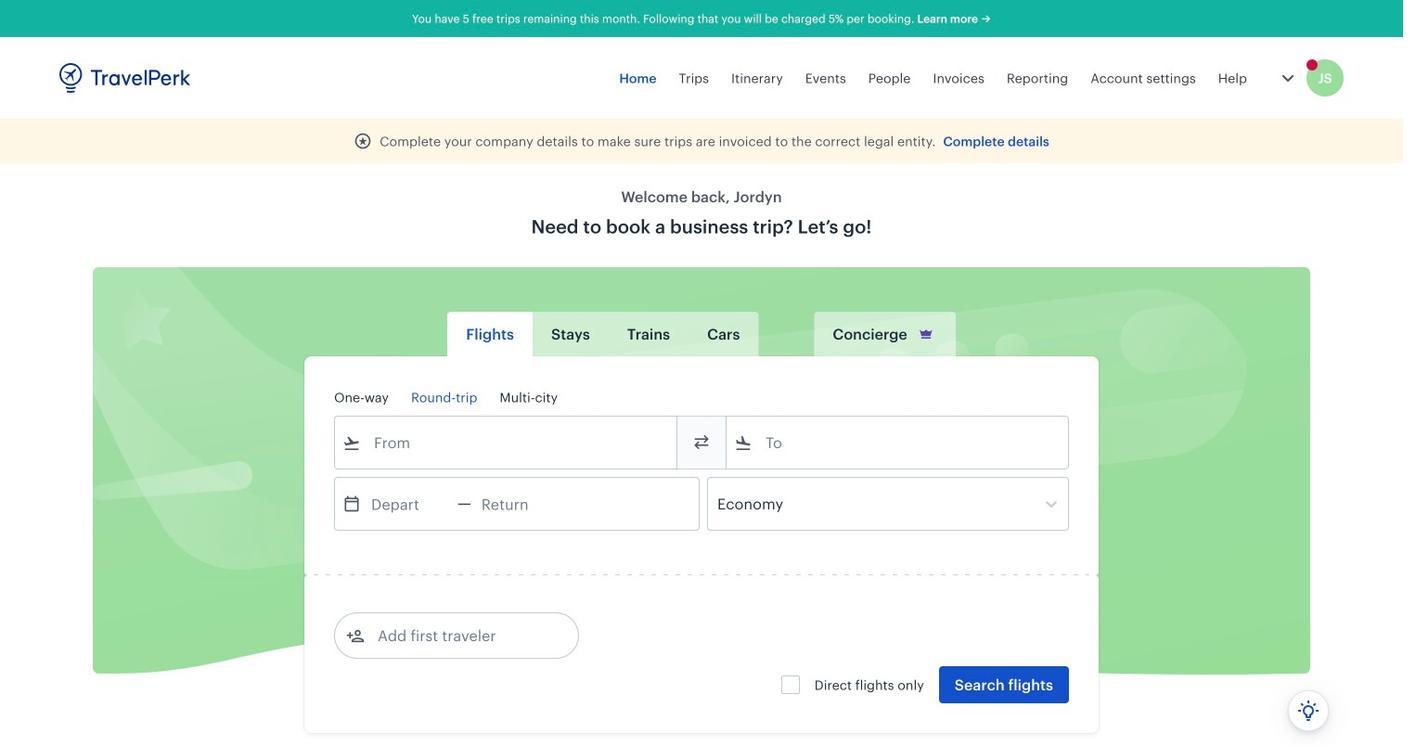 Task type: locate. For each thing, give the bounding box(es) containing it.
Add first traveler search field
[[365, 621, 558, 651]]

Return text field
[[471, 478, 568, 530]]



Task type: describe. For each thing, give the bounding box(es) containing it.
From search field
[[361, 428, 653, 458]]

To search field
[[753, 428, 1044, 458]]

Depart text field
[[361, 478, 458, 530]]



Task type: vqa. For each thing, say whether or not it's contained in the screenshot.
return text box
yes



